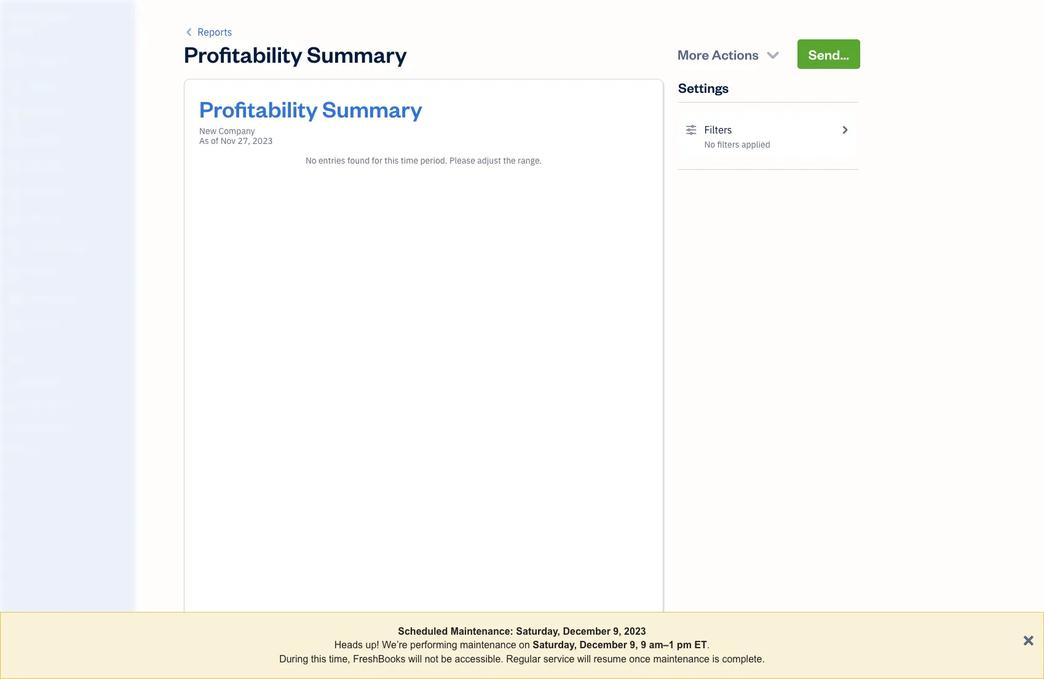 Task type: vqa. For each thing, say whether or not it's contained in the screenshot.
the Sun
no



Task type: locate. For each thing, give the bounding box(es) containing it.
owner
[[10, 25, 34, 34]]

as
[[199, 135, 209, 146]]

of
[[211, 135, 219, 146]]

will
[[408, 654, 422, 664], [578, 654, 591, 664]]

team members link
[[3, 371, 132, 392]]

9,
[[614, 626, 622, 637], [630, 640, 638, 650]]

report image
[[8, 319, 23, 332]]

1 vertical spatial 2023
[[624, 626, 646, 637]]

no
[[705, 139, 716, 150], [306, 155, 317, 166]]

maintenance down the maintenance:
[[460, 640, 517, 650]]

1 horizontal spatial company
[[219, 125, 255, 137]]

accessible.
[[455, 654, 504, 664]]

settings inside the settings link
[[9, 445, 37, 455]]

1 vertical spatial summary
[[322, 94, 423, 123]]

saturday, up on
[[516, 626, 560, 637]]

0 horizontal spatial new
[[10, 11, 28, 23]]

maintenance
[[460, 640, 517, 650], [654, 654, 710, 664]]

1 horizontal spatial this
[[385, 155, 399, 166]]

please
[[450, 155, 476, 166]]

services
[[44, 399, 74, 409]]

freshbooks
[[353, 654, 406, 664]]

chevrondown image
[[765, 46, 782, 63]]

be
[[441, 654, 452, 664]]

1 horizontal spatial 9,
[[630, 640, 638, 650]]

scheduled maintenance: saturday, december 9, 2023 heads up! we're performing maintenance on saturday, december 9, 9 am–1 pm et . during this time, freshbooks will not be accessible. regular service will resume once maintenance is complete.
[[279, 626, 765, 664]]

items and services link
[[3, 394, 132, 415]]

reports button
[[184, 25, 232, 39]]

0 horizontal spatial maintenance
[[460, 640, 517, 650]]

invoice image
[[8, 134, 23, 146]]

1 horizontal spatial no
[[705, 139, 716, 150]]

more actions
[[678, 46, 759, 63]]

summary
[[307, 39, 407, 68], [322, 94, 423, 123]]

nov
[[221, 135, 236, 146]]

december
[[563, 626, 611, 637], [580, 640, 627, 650]]

new
[[10, 11, 28, 23], [199, 125, 217, 137]]

settings down bank
[[9, 445, 37, 455]]

dashboard image
[[8, 55, 23, 67]]

company up owner
[[30, 11, 69, 23]]

chart image
[[8, 293, 23, 305]]

saturday, up service on the right of the page
[[533, 640, 577, 650]]

0 vertical spatial new
[[10, 11, 28, 23]]

no down filters
[[705, 139, 716, 150]]

0 horizontal spatial settings
[[9, 445, 37, 455]]

2023 inside scheduled maintenance: saturday, december 9, 2023 heads up! we're performing maintenance on saturday, december 9, 9 am–1 pm et . during this time, freshbooks will not be accessible. regular service will resume once maintenance is complete.
[[624, 626, 646, 637]]

bank connections
[[9, 422, 72, 432]]

new inside profitability summary new company as of nov 27, 2023
[[199, 125, 217, 137]]

settings down more
[[679, 79, 729, 96]]

1 vertical spatial this
[[311, 654, 326, 664]]

settings
[[679, 79, 729, 96], [9, 445, 37, 455]]

service
[[544, 654, 575, 664]]

period.
[[420, 155, 448, 166]]

profitability summary
[[184, 39, 407, 68]]

will left the not
[[408, 654, 422, 664]]

this right for on the top of the page
[[385, 155, 399, 166]]

no for no filters applied
[[705, 139, 716, 150]]

0 horizontal spatial this
[[311, 654, 326, 664]]

team members
[[9, 376, 63, 386]]

×
[[1023, 627, 1035, 650]]

1 vertical spatial december
[[580, 640, 627, 650]]

1 vertical spatial maintenance
[[654, 654, 710, 664]]

saturday,
[[516, 626, 560, 637], [533, 640, 577, 650]]

2023
[[252, 135, 273, 146], [624, 626, 646, 637]]

1 vertical spatial settings
[[9, 445, 37, 455]]

0 horizontal spatial 2023
[[252, 135, 273, 146]]

chevronleft image
[[184, 25, 195, 39]]

0 horizontal spatial company
[[30, 11, 69, 23]]

0 vertical spatial this
[[385, 155, 399, 166]]

this
[[385, 155, 399, 166], [311, 654, 326, 664]]

1 horizontal spatial 2023
[[624, 626, 646, 637]]

on
[[519, 640, 530, 650]]

1 vertical spatial no
[[306, 155, 317, 166]]

performing
[[410, 640, 457, 650]]

no filters applied
[[705, 139, 771, 150]]

main element
[[0, 0, 166, 679]]

maintenance:
[[451, 626, 514, 637]]

profitability inside profitability summary new company as of nov 27, 2023
[[199, 94, 318, 123]]

will right service on the right of the page
[[578, 654, 591, 664]]

am–1
[[649, 640, 674, 650]]

0 vertical spatial maintenance
[[460, 640, 517, 650]]

maintenance down the pm
[[654, 654, 710, 664]]

heads
[[335, 640, 363, 650]]

profitability up 27,
[[199, 94, 318, 123]]

company inside new company owner
[[30, 11, 69, 23]]

1 horizontal spatial maintenance
[[654, 654, 710, 664]]

more actions button
[[667, 39, 793, 69]]

settings link
[[3, 439, 132, 461]]

summary for profitability summary new company as of nov 27, 2023
[[322, 94, 423, 123]]

summary inside profitability summary new company as of nov 27, 2023
[[322, 94, 423, 123]]

× button
[[1023, 627, 1035, 650]]

0 vertical spatial 2023
[[252, 135, 273, 146]]

profitability summary new company as of nov 27, 2023
[[199, 94, 423, 146]]

0 horizontal spatial no
[[306, 155, 317, 166]]

0 vertical spatial company
[[30, 11, 69, 23]]

1 vertical spatial profitability
[[199, 94, 318, 123]]

new left the nov
[[199, 125, 217, 137]]

company
[[30, 11, 69, 23], [219, 125, 255, 137]]

1 horizontal spatial new
[[199, 125, 217, 137]]

0 vertical spatial profitability
[[184, 39, 303, 68]]

1 vertical spatial saturday,
[[533, 640, 577, 650]]

estimate image
[[8, 108, 23, 120]]

2023 right 27,
[[252, 135, 273, 146]]

profitability down reports
[[184, 39, 303, 68]]

company right of
[[219, 125, 255, 137]]

this left time,
[[311, 654, 326, 664]]

items
[[9, 399, 28, 409]]

apps link
[[3, 348, 132, 370]]

0 horizontal spatial will
[[408, 654, 422, 664]]

9
[[641, 640, 647, 650]]

company inside profitability summary new company as of nov 27, 2023
[[219, 125, 255, 137]]

0 vertical spatial settings
[[679, 79, 729, 96]]

et
[[695, 640, 707, 650]]

2023 inside profitability summary new company as of nov 27, 2023
[[252, 135, 273, 146]]

1 horizontal spatial settings
[[679, 79, 729, 96]]

no left entries
[[306, 155, 317, 166]]

entries
[[319, 155, 346, 166]]

regular
[[506, 654, 541, 664]]

once
[[629, 654, 651, 664]]

send…
[[809, 46, 850, 63]]

2023 up 9
[[624, 626, 646, 637]]

0 vertical spatial summary
[[307, 39, 407, 68]]

time,
[[329, 654, 351, 664]]

adjust
[[478, 155, 501, 166]]

9, left 9
[[630, 640, 638, 650]]

applied
[[742, 139, 771, 150]]

1 horizontal spatial will
[[578, 654, 591, 664]]

bank connections link
[[3, 416, 132, 438]]

new company owner
[[10, 11, 69, 34]]

chevronright image
[[839, 122, 851, 137]]

1 vertical spatial new
[[199, 125, 217, 137]]

profitability
[[184, 39, 303, 68], [199, 94, 318, 123]]

9, up resume
[[614, 626, 622, 637]]

0 vertical spatial 9,
[[614, 626, 622, 637]]

project image
[[8, 213, 23, 226]]

1 vertical spatial company
[[219, 125, 255, 137]]

no for no entries found for this time period. please adjust the range.
[[306, 155, 317, 166]]

during
[[279, 654, 308, 664]]

new up owner
[[10, 11, 28, 23]]

for
[[372, 155, 383, 166]]

0 vertical spatial no
[[705, 139, 716, 150]]



Task type: describe. For each thing, give the bounding box(es) containing it.
new inside new company owner
[[10, 11, 28, 23]]

scheduled
[[398, 626, 448, 637]]

filters
[[718, 139, 740, 150]]

27,
[[238, 135, 250, 146]]

time
[[401, 155, 418, 166]]

apps
[[9, 354, 28, 364]]

no entries found for this time period. please adjust the range.
[[306, 155, 542, 166]]

members
[[30, 376, 63, 386]]

team
[[9, 376, 29, 386]]

send… button
[[798, 39, 861, 69]]

.
[[707, 640, 710, 650]]

1 vertical spatial 9,
[[630, 640, 638, 650]]

filters
[[705, 124, 732, 136]]

bank
[[9, 422, 27, 432]]

expense image
[[8, 187, 23, 199]]

the
[[503, 155, 516, 166]]

payment image
[[8, 161, 23, 173]]

found
[[348, 155, 370, 166]]

up!
[[366, 640, 379, 650]]

resume
[[594, 654, 627, 664]]

range.
[[518, 155, 542, 166]]

actions
[[712, 46, 759, 63]]

pm
[[677, 640, 692, 650]]

this inside scheduled maintenance: saturday, december 9, 2023 heads up! we're performing maintenance on saturday, december 9, 9 am–1 pm et . during this time, freshbooks will not be accessible. regular service will resume once maintenance is complete.
[[311, 654, 326, 664]]

we're
[[382, 640, 408, 650]]

is
[[713, 654, 720, 664]]

0 vertical spatial saturday,
[[516, 626, 560, 637]]

client image
[[8, 81, 23, 94]]

summary for profitability summary
[[307, 39, 407, 68]]

1 will from the left
[[408, 654, 422, 664]]

money image
[[8, 266, 23, 279]]

× dialog
[[0, 612, 1045, 679]]

items and services
[[9, 399, 74, 409]]

0 vertical spatial december
[[563, 626, 611, 637]]

complete.
[[723, 654, 765, 664]]

0 horizontal spatial 9,
[[614, 626, 622, 637]]

more
[[678, 46, 709, 63]]

2 will from the left
[[578, 654, 591, 664]]

settings image
[[686, 122, 697, 137]]

connections
[[28, 422, 72, 432]]

profitability for profitability summary new company as of nov 27, 2023
[[199, 94, 318, 123]]

timer image
[[8, 240, 23, 252]]

and
[[30, 399, 43, 409]]

reports
[[198, 26, 232, 38]]

profitability for profitability summary
[[184, 39, 303, 68]]

not
[[425, 654, 439, 664]]



